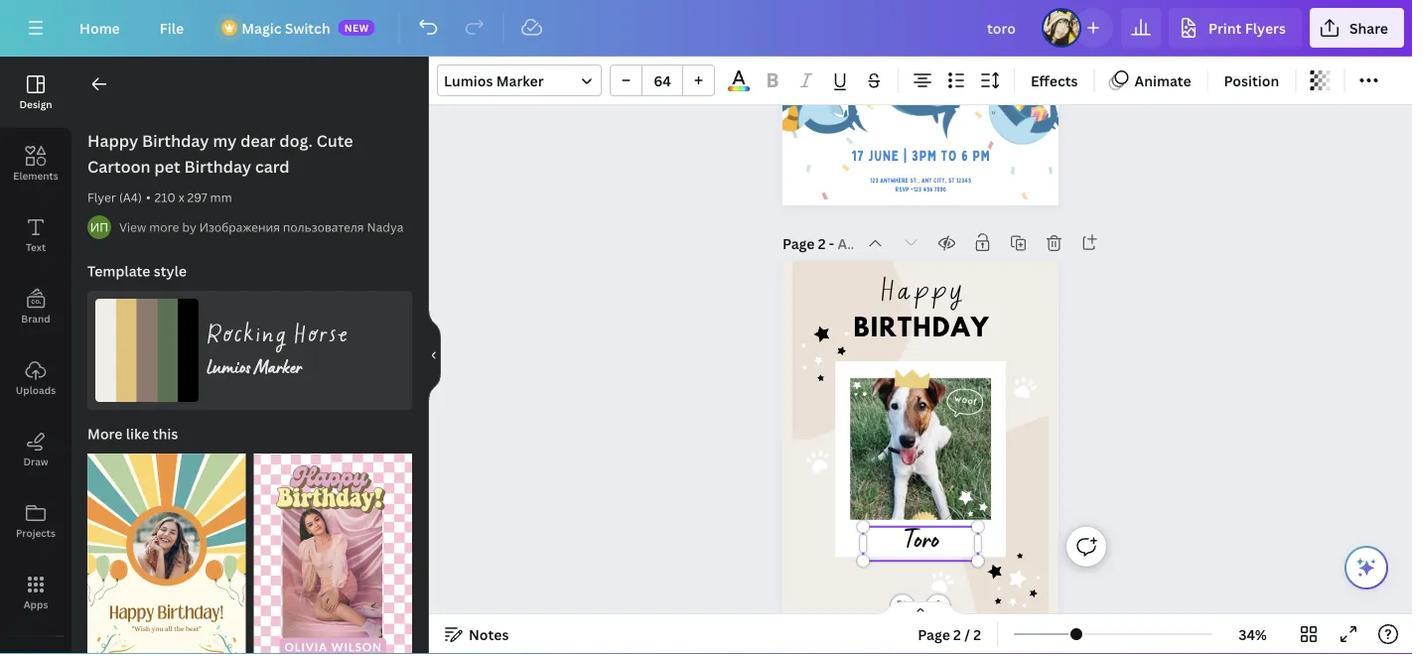 Task type: vqa. For each thing, say whether or not it's contained in the screenshot.
Doc IMAGE
no



Task type: locate. For each thing, give the bounding box(es) containing it.
dog.
[[279, 130, 313, 151]]

card
[[255, 156, 290, 177]]

0 horizontal spatial page
[[783, 234, 815, 253]]

text button
[[0, 200, 72, 271]]

draw
[[23, 455, 48, 468]]

happy inside happy birthday my dear dog. cute cartoon pet birthday card
[[87, 130, 138, 151]]

x
[[179, 189, 184, 206]]

uploads
[[16, 383, 56, 397]]

0 horizontal spatial 2
[[818, 234, 826, 253]]

horse
[[293, 321, 348, 344]]

1 horizontal spatial lumios
[[444, 71, 493, 90]]

2 right /
[[974, 625, 981, 644]]

lumios marker inside dropdown button
[[444, 71, 544, 90]]

pm
[[973, 147, 991, 164]]

page
[[783, 234, 815, 253], [918, 625, 950, 644]]

2 horizontal spatial 2
[[974, 625, 981, 644]]

2 left /
[[954, 625, 961, 644]]

home
[[79, 18, 120, 37]]

Toro text field
[[863, 525, 978, 565]]

draw button
[[0, 414, 72, 486]]

st.,
[[910, 177, 920, 184]]

0 vertical spatial lumios
[[444, 71, 493, 90]]

пользователя
[[283, 219, 364, 235]]

elements
[[13, 169, 58, 182]]

more like this
[[87, 425, 178, 443]]

1 horizontal spatial 2
[[954, 625, 961, 644]]

group
[[610, 65, 715, 96]]

page left -
[[783, 234, 815, 253]]

file
[[160, 18, 184, 37]]

template
[[87, 262, 150, 281]]

123
[[870, 177, 879, 184]]

2 left -
[[818, 234, 826, 253]]

34%
[[1239, 625, 1267, 644]]

1 vertical spatial lumios
[[207, 361, 251, 381]]

switch
[[285, 18, 330, 37]]

like
[[126, 425, 149, 443]]

brand
[[21, 312, 50, 325]]

rsvp
[[895, 186, 909, 193]]

anywhere
[[880, 177, 909, 184]]

0 vertical spatial marker
[[496, 71, 544, 90]]

Design title text field
[[972, 8, 1034, 48]]

color range image
[[728, 87, 750, 91]]

1 horizontal spatial marker
[[496, 71, 544, 90]]

design button
[[0, 57, 72, 128]]

my
[[213, 130, 237, 151]]

brand button
[[0, 271, 72, 343]]

+123
[[911, 186, 922, 193]]

happy for happy
[[880, 274, 963, 302]]

june
[[868, 147, 900, 164]]

marker
[[496, 71, 544, 90], [255, 361, 302, 381]]

2
[[818, 234, 826, 253], [954, 625, 961, 644], [974, 625, 981, 644]]

effects button
[[1023, 65, 1086, 96]]

file button
[[144, 8, 200, 48]]

0 horizontal spatial marker
[[255, 361, 302, 381]]

1 vertical spatial lumios marker
[[207, 361, 302, 381]]

1 horizontal spatial lumios marker
[[444, 71, 544, 90]]

1 vertical spatial marker
[[255, 361, 302, 381]]

to
[[941, 147, 958, 164]]

34% button
[[1221, 619, 1285, 651]]

0 vertical spatial happy
[[87, 130, 138, 151]]

happy
[[87, 130, 138, 151], [880, 274, 963, 302]]

page inside page 2 / 2 button
[[918, 625, 950, 644]]

lumios marker
[[444, 71, 544, 90], [207, 361, 302, 381]]

Page title text field
[[838, 234, 854, 254]]

toro
[[902, 530, 939, 559]]

white and pink modern happy birthday flyer group
[[254, 442, 412, 655]]

lumios
[[444, 71, 493, 90], [207, 361, 251, 381]]

happy down +123
[[880, 274, 963, 302]]

effects
[[1031, 71, 1078, 90]]

0 horizontal spatial lumios marker
[[207, 361, 302, 381]]

share button
[[1310, 8, 1404, 48]]

1 vertical spatial page
[[918, 625, 950, 644]]

0 vertical spatial page
[[783, 234, 815, 253]]

dear
[[240, 130, 276, 151]]

1 horizontal spatial happy
[[880, 274, 963, 302]]

page down show pages image
[[918, 625, 950, 644]]

6
[[962, 147, 969, 164]]

happy for happy birthday my dear dog. cute cartoon pet birthday card
[[87, 130, 138, 151]]

– – number field
[[649, 71, 676, 90]]

0 vertical spatial lumios marker
[[444, 71, 544, 90]]

orange and green illustrative happy birthday flyer group
[[87, 442, 246, 655]]

print
[[1209, 18, 1242, 37]]

happy up the cartoon
[[87, 130, 138, 151]]

0 horizontal spatial happy
[[87, 130, 138, 151]]

1 horizontal spatial page
[[918, 625, 950, 644]]

12345
[[956, 177, 971, 184]]

print flyers
[[1209, 18, 1286, 37]]

123 anywhere st., any city, st 12345 rsvp +123 456 7890
[[870, 177, 971, 193]]

text
[[26, 240, 46, 254]]

animate
[[1135, 71, 1192, 90]]

1 vertical spatial happy
[[880, 274, 963, 302]]



Task type: describe. For each thing, give the bounding box(es) containing it.
projects
[[16, 526, 56, 540]]

rocking horse
[[207, 321, 348, 344]]

page 2 / 2 button
[[910, 619, 989, 651]]

elements button
[[0, 128, 72, 200]]

210 x 297 mm
[[155, 189, 232, 206]]

any
[[922, 177, 932, 184]]

view more by изображения пользователя nadya button
[[119, 218, 404, 237]]

show pages image
[[873, 601, 968, 617]]

изображения пользователя nadya element
[[87, 216, 111, 239]]

изображения
[[199, 219, 280, 235]]

mm
[[210, 189, 232, 206]]

marker inside dropdown button
[[496, 71, 544, 90]]

page for page 2 / 2
[[918, 625, 950, 644]]

magic switch
[[242, 18, 330, 37]]

flyer (a4)
[[87, 189, 142, 206]]

this
[[153, 425, 178, 443]]

new
[[344, 21, 369, 34]]

happy birthday my dear dog. cute cartoon pet birthday card
[[87, 130, 353, 177]]

изображения пользователя nadya image
[[87, 216, 111, 239]]

1 vertical spatial birthday
[[184, 156, 251, 177]]

lumios inside lumios marker dropdown button
[[444, 71, 493, 90]]

position
[[1224, 71, 1280, 90]]

uploads button
[[0, 343, 72, 414]]

cute
[[316, 130, 353, 151]]

city,
[[934, 177, 947, 184]]

210
[[155, 189, 176, 206]]

style
[[154, 262, 187, 281]]

main menu bar
[[0, 0, 1412, 57]]

456
[[923, 186, 933, 193]]

hide image
[[428, 308, 441, 403]]

orange and green illustrative happy birthday flyer image
[[87, 454, 246, 655]]

design
[[19, 97, 52, 111]]

flyer
[[87, 189, 116, 206]]

17
[[852, 147, 864, 164]]

more
[[87, 425, 123, 443]]

projects button
[[0, 486, 72, 557]]

page 2 / 2
[[918, 625, 981, 644]]

2 for -
[[818, 234, 826, 253]]

audio image
[[0, 645, 72, 655]]

cartoon
[[87, 156, 151, 177]]

|
[[904, 147, 908, 164]]

view more by изображения пользователя nadya
[[119, 219, 404, 235]]

297
[[187, 189, 207, 206]]

side panel tab list
[[0, 57, 72, 655]]

by
[[182, 219, 196, 235]]

7890
[[935, 186, 946, 193]]

rocking
[[207, 321, 287, 344]]

2 for /
[[954, 625, 961, 644]]

position button
[[1216, 65, 1288, 96]]

notes
[[469, 625, 509, 644]]

share
[[1350, 18, 1389, 37]]

2 vertical spatial birthday
[[854, 316, 990, 345]]

page for page 2 -
[[783, 234, 815, 253]]

view
[[119, 219, 146, 235]]

page 2 -
[[783, 234, 838, 253]]

pet
[[154, 156, 180, 177]]

17 june | 3pm to 6 pm
[[852, 147, 991, 164]]

template style
[[87, 262, 187, 281]]

apps button
[[0, 557, 72, 629]]

canva assistant image
[[1355, 556, 1379, 580]]

-
[[829, 234, 835, 253]]

(a4)
[[119, 189, 142, 206]]

lumios marker button
[[437, 65, 602, 96]]

magic
[[242, 18, 282, 37]]

nadya
[[367, 219, 404, 235]]

more
[[149, 219, 179, 235]]

3pm
[[912, 147, 937, 164]]

0 horizontal spatial lumios
[[207, 361, 251, 381]]

print flyers button
[[1169, 8, 1302, 48]]

animate button
[[1103, 65, 1199, 96]]

notes button
[[437, 619, 517, 651]]

/
[[965, 625, 970, 644]]

white and pink modern happy birthday flyer image
[[254, 454, 412, 655]]

0 vertical spatial birthday
[[142, 130, 209, 151]]

flyers
[[1245, 18, 1286, 37]]

st
[[948, 177, 955, 184]]

home link
[[64, 8, 136, 48]]

apps
[[23, 598, 48, 611]]



